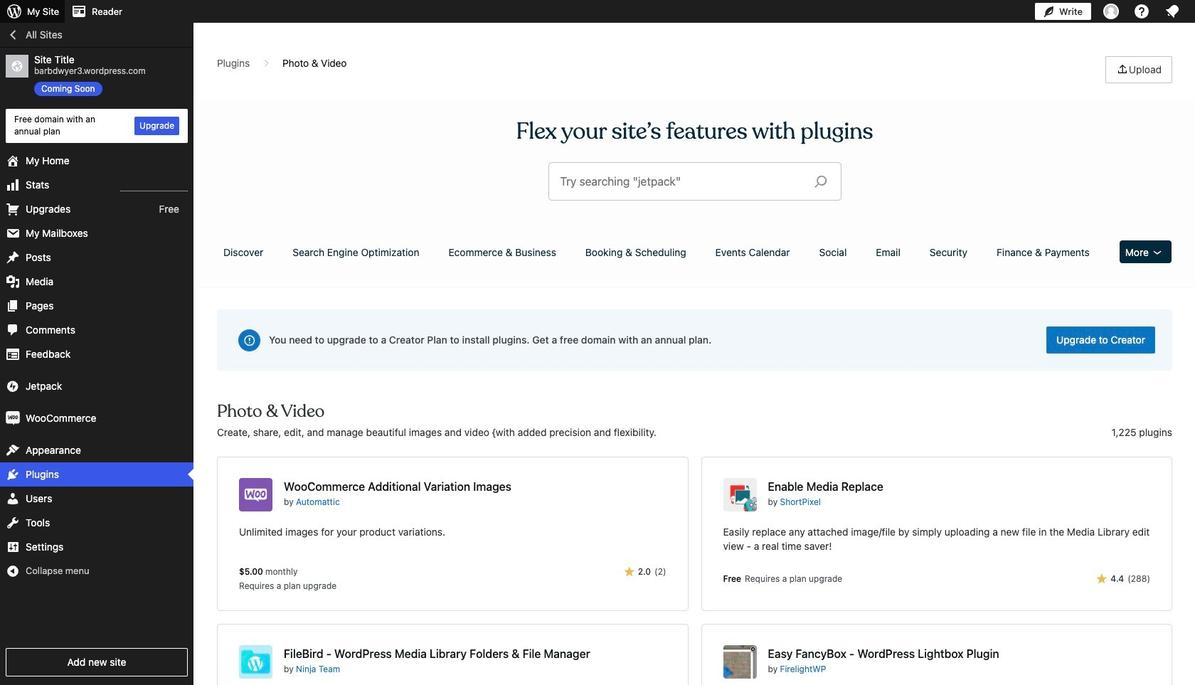 Task type: describe. For each thing, give the bounding box(es) containing it.
my profile image
[[1104, 4, 1120, 19]]

Search search field
[[561, 163, 803, 200]]

highest hourly views 0 image
[[120, 182, 188, 191]]



Task type: vqa. For each thing, say whether or not it's contained in the screenshot.
'img' to the top
yes



Task type: locate. For each thing, give the bounding box(es) containing it.
main content
[[212, 56, 1178, 685]]

1 vertical spatial img image
[[6, 411, 20, 425]]

1 img image from the top
[[6, 379, 20, 393]]

0 vertical spatial img image
[[6, 379, 20, 393]]

manage your notifications image
[[1165, 3, 1182, 20]]

help image
[[1134, 3, 1151, 20]]

2 img image from the top
[[6, 411, 20, 425]]

open search image
[[803, 172, 839, 191]]

plugin icon image
[[239, 478, 273, 512], [724, 478, 757, 512], [239, 646, 273, 679], [724, 646, 757, 679]]

None search field
[[549, 163, 841, 200]]

img image
[[6, 379, 20, 393], [6, 411, 20, 425]]



